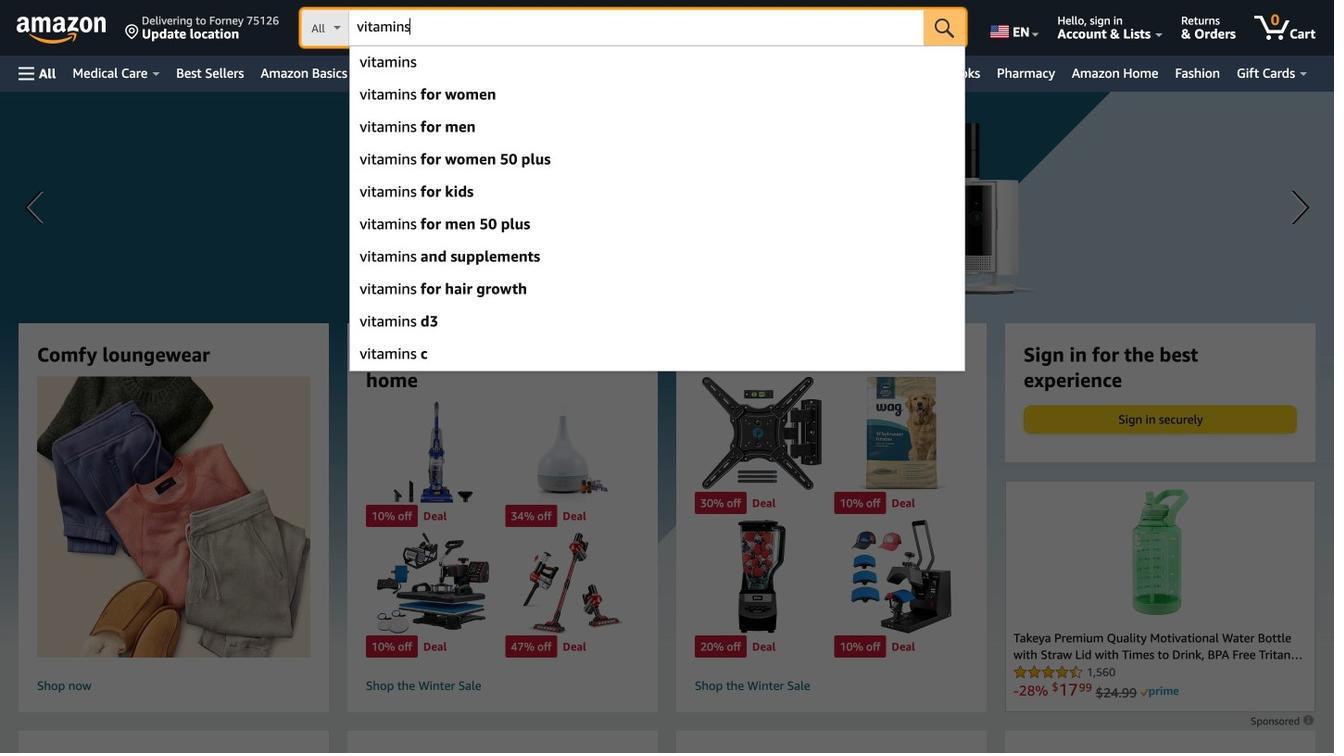 Task type: locate. For each thing, give the bounding box(es) containing it.
main content
[[0, 92, 1334, 753]]

amazon brand – wag dry dog food, salmon and brown rice, 5 lb bag image
[[834, 376, 968, 490]]

vevor heat press 15x12 inch heat press machine 5 in 1 digital multifunctional sublimation t-shirt heat press machine for t shirts hat mug cap plate image
[[366, 533, 500, 634]]

ninja nj601amz professional blender with 1000-watt motor & 72 oz dishwasher-safe total crushing pitcher for smoothies, shakes & frozen drinks, black image
[[695, 520, 829, 634]]

None submit
[[924, 9, 966, 46]]

none submit inside navigation navigation
[[924, 9, 966, 46]]

vevor 4-in-1 heat press machine for hats with 6x3inches curved teflon-coated heat plate, easy temperature control non-slip base, four replaceable elements 6x3/6.7x2.7/6.7x3.8/8.1x3.5inches image
[[834, 520, 968, 634]]

None search field
[[301, 9, 966, 48]]



Task type: describe. For each thing, give the bounding box(es) containing it.
navigation navigation
[[0, 0, 1334, 372]]

none search field inside navigation navigation
[[301, 9, 966, 48]]

iwoly cordless vacuum cleaner rechargeable with 2200mah detachable battery, 18000pa cyclone vacuum with hepa filter, lightweight portable handheld stick vacuum for hard floor car cleaning image
[[505, 533, 639, 634]]

comfy loungewear image
[[0, 376, 349, 658]]

levoit essential oil diffuser, aromatherapy diffuser for essential oils, cool mist humidifier,300ml aroma diffuser with 7 color lights & timer, auto shut-off, bpa free for home office bedroom image
[[505, 402, 639, 503]]

Search Amazon text field
[[350, 10, 924, 45]]

amazon image
[[17, 17, 107, 44]]

eureka neu182a powerspeed bagless upright vacuum cleaner, lite, blue image
[[366, 402, 500, 503]]

pipishell full motion articulating tv wall mount for 26-60 inch flat or curved tvs up to 77 lbs, extension, tilt, swivel, leveling, max vesa 400x400mm, pimf7 image
[[695, 376, 829, 490]]



Task type: vqa. For each thing, say whether or not it's contained in the screenshot.
MAIN CONTENT
yes



